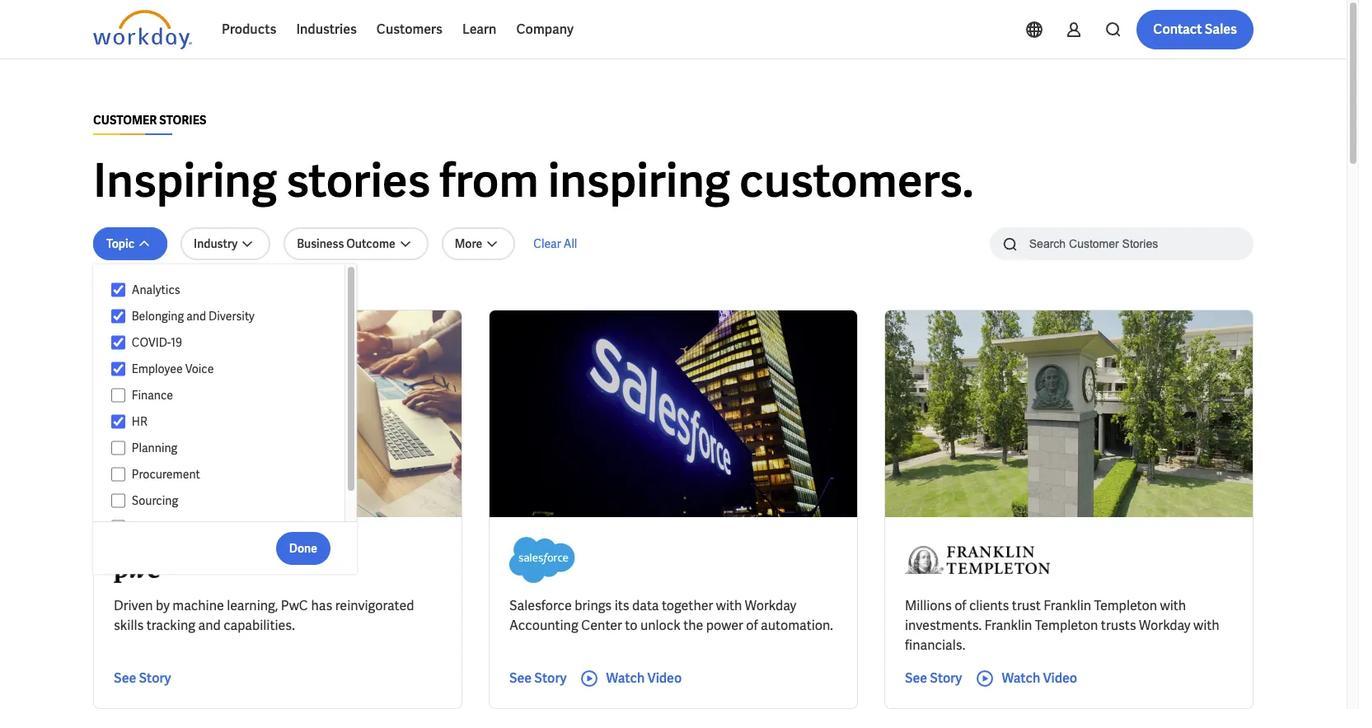Task type: vqa. For each thing, say whether or not it's contained in the screenshot.
Franklin to the top
yes



Task type: describe. For each thing, give the bounding box(es) containing it.
tracking
[[146, 617, 195, 635]]

skills
[[114, 617, 144, 635]]

with inside salesforce brings its data together with workday accounting center to unlock the power of automation.
[[716, 598, 742, 615]]

sales
[[1205, 21, 1237, 38]]

employee voice
[[132, 362, 214, 377]]

contact
[[1153, 21, 1202, 38]]

unlock
[[640, 617, 681, 635]]

company button
[[506, 10, 584, 49]]

see story for millions of clients trust franklin templeton with investments. franklin templeton trusts workday with financials.
[[905, 670, 962, 687]]

clear all button
[[529, 228, 582, 260]]

diversity
[[209, 309, 255, 324]]

capabilities.
[[224, 617, 295, 635]]

belonging and diversity link
[[125, 307, 329, 326]]

company
[[516, 21, 574, 38]]

procurement
[[132, 467, 200, 482]]

analytics link
[[125, 280, 329, 300]]

1 vertical spatial templeton
[[1035, 617, 1098, 635]]

results
[[115, 283, 154, 298]]

clients
[[969, 598, 1009, 615]]

procurement link
[[125, 465, 329, 485]]

customer stories
[[93, 113, 206, 128]]

covid-19 link
[[125, 333, 329, 353]]

see story link for millions of clients trust franklin templeton with investments. franklin templeton trusts workday with financials.
[[905, 669, 962, 689]]

technology
[[132, 520, 191, 535]]

its
[[615, 598, 629, 615]]

of inside millions of clients trust franklin templeton with investments. franklin templeton trusts workday with financials.
[[955, 598, 966, 615]]

products
[[222, 21, 276, 38]]

inspiring stories from inspiring customers.
[[93, 151, 974, 211]]

power
[[706, 617, 743, 635]]

accounting
[[509, 617, 578, 635]]

trust
[[1012, 598, 1041, 615]]

financials.
[[905, 637, 965, 654]]

stories
[[159, 113, 206, 128]]

inspiring
[[548, 151, 730, 211]]

analytics
[[132, 283, 180, 298]]

technology link
[[125, 518, 329, 537]]

0 vertical spatial templeton
[[1094, 598, 1157, 615]]

belonging
[[132, 309, 184, 324]]

trusts
[[1101, 617, 1136, 635]]

watch video for to
[[606, 670, 682, 687]]

sourcing
[[132, 494, 178, 509]]

video for templeton
[[1043, 670, 1077, 687]]

go to the homepage image
[[93, 10, 192, 49]]

customers.
[[739, 151, 974, 211]]

center
[[581, 617, 622, 635]]

watch video for templeton
[[1002, 670, 1077, 687]]

inspiring
[[93, 151, 277, 211]]

has
[[311, 598, 332, 615]]

data
[[632, 598, 659, 615]]

industries
[[296, 21, 357, 38]]

1 see from the left
[[114, 670, 136, 687]]

see for salesforce brings its data together with workday accounting center to unlock the power of automation.
[[509, 670, 532, 687]]

employee
[[132, 362, 183, 377]]

machine
[[173, 598, 224, 615]]

voice
[[185, 362, 214, 377]]

learn
[[462, 21, 497, 38]]

workday inside millions of clients trust franklin templeton with investments. franklin templeton trusts workday with financials.
[[1139, 617, 1191, 635]]

reinvigorated
[[335, 598, 414, 615]]

Search Customer Stories text field
[[1019, 229, 1221, 258]]

429 results
[[93, 283, 154, 298]]

watch for center
[[606, 670, 645, 687]]

covid-19
[[132, 335, 182, 350]]

industry
[[194, 237, 238, 251]]

belonging and diversity
[[132, 309, 255, 324]]

hr link
[[125, 412, 329, 432]]

outcome
[[346, 237, 395, 251]]

the
[[683, 617, 703, 635]]

and inside driven by machine learning, pwc has reinvigorated skills tracking and capabilities.
[[198, 617, 221, 635]]

employee voice link
[[125, 359, 329, 379]]

see for millions of clients trust franklin templeton with investments. franklin templeton trusts workday with financials.
[[905, 670, 927, 687]]

driven
[[114, 598, 153, 615]]

industries button
[[286, 10, 367, 49]]

business outcome
[[297, 237, 395, 251]]

watch for franklin
[[1002, 670, 1040, 687]]

workday inside salesforce brings its data together with workday accounting center to unlock the power of automation.
[[745, 598, 796, 615]]

business outcome button
[[284, 228, 428, 260]]

customers button
[[367, 10, 452, 49]]



Task type: locate. For each thing, give the bounding box(es) containing it.
more
[[455, 237, 482, 251]]

with
[[716, 598, 742, 615], [1160, 598, 1186, 615], [1194, 617, 1220, 635]]

0 vertical spatial workday
[[745, 598, 796, 615]]

franklin
[[1044, 598, 1091, 615], [985, 617, 1032, 635]]

1 horizontal spatial watch video link
[[975, 669, 1077, 689]]

see story link
[[114, 669, 171, 689], [509, 669, 567, 689], [905, 669, 962, 689]]

see down 'accounting'
[[509, 670, 532, 687]]

2 video from the left
[[1043, 670, 1077, 687]]

2 horizontal spatial see story link
[[905, 669, 962, 689]]

millions
[[905, 598, 952, 615]]

see story link for salesforce brings its data together with workday accounting center to unlock the power of automation.
[[509, 669, 567, 689]]

0 horizontal spatial watch video
[[606, 670, 682, 687]]

clear all
[[534, 237, 577, 251]]

business
[[297, 237, 344, 251]]

topic button
[[93, 228, 167, 260]]

1 horizontal spatial see
[[509, 670, 532, 687]]

1 watch video link from the left
[[580, 669, 682, 689]]

2 watch video link from the left
[[975, 669, 1077, 689]]

3 story from the left
[[930, 670, 962, 687]]

None checkbox
[[111, 388, 125, 403]]

learn button
[[452, 10, 506, 49]]

0 horizontal spatial watch video link
[[580, 669, 682, 689]]

finance link
[[125, 386, 329, 406]]

story for millions of clients trust franklin templeton with investments. franklin templeton trusts workday with financials.
[[930, 670, 962, 687]]

see story for salesforce brings its data together with workday accounting center to unlock the power of automation.
[[509, 670, 567, 687]]

together
[[662, 598, 713, 615]]

driven by machine learning, pwc has reinvigorated skills tracking and capabilities.
[[114, 598, 414, 635]]

of right power
[[746, 617, 758, 635]]

watch video link down the to
[[580, 669, 682, 689]]

pricewaterhousecoopers global licensing services corporation (pwc) image
[[114, 537, 174, 584]]

investments.
[[905, 617, 982, 635]]

2 story from the left
[[534, 670, 567, 687]]

0 horizontal spatial video
[[647, 670, 682, 687]]

video
[[647, 670, 682, 687], [1043, 670, 1077, 687]]

contact sales link
[[1137, 10, 1254, 49]]

0 vertical spatial of
[[955, 598, 966, 615]]

1 horizontal spatial see story
[[509, 670, 567, 687]]

1 watch from the left
[[606, 670, 645, 687]]

planning link
[[125, 439, 329, 458]]

2 see story link from the left
[[509, 669, 567, 689]]

templeton up trusts
[[1094, 598, 1157, 615]]

429
[[93, 283, 112, 298]]

video down unlock
[[647, 670, 682, 687]]

see story down financials.
[[905, 670, 962, 687]]

2 horizontal spatial see
[[905, 670, 927, 687]]

watch video link for franklin
[[975, 669, 1077, 689]]

learning,
[[227, 598, 278, 615]]

watch down the to
[[606, 670, 645, 687]]

2 horizontal spatial story
[[930, 670, 962, 687]]

workday right trusts
[[1139, 617, 1191, 635]]

1 horizontal spatial of
[[955, 598, 966, 615]]

pwc
[[281, 598, 308, 615]]

watch video down millions of clients trust franklin templeton with investments. franklin templeton trusts workday with financials.
[[1002, 670, 1077, 687]]

1 horizontal spatial with
[[1160, 598, 1186, 615]]

topic
[[106, 237, 134, 251]]

brings
[[575, 598, 612, 615]]

watch video down the to
[[606, 670, 682, 687]]

1 vertical spatial franklin
[[985, 617, 1032, 635]]

done button
[[276, 532, 331, 565]]

see story down 'accounting'
[[509, 670, 567, 687]]

story down tracking
[[139, 670, 171, 687]]

of up investments.
[[955, 598, 966, 615]]

2 see story from the left
[[509, 670, 567, 687]]

2 horizontal spatial with
[[1194, 617, 1220, 635]]

watch video link down millions of clients trust franklin templeton with investments. franklin templeton trusts workday with financials.
[[975, 669, 1077, 689]]

by
[[156, 598, 170, 615]]

covid-
[[132, 335, 171, 350]]

salesforce.com image
[[509, 537, 576, 584]]

millions of clients trust franklin templeton with investments. franklin templeton trusts workday with financials.
[[905, 598, 1220, 654]]

0 horizontal spatial franklin
[[985, 617, 1032, 635]]

0 horizontal spatial with
[[716, 598, 742, 615]]

1 video from the left
[[647, 670, 682, 687]]

0 vertical spatial franklin
[[1044, 598, 1091, 615]]

2 see from the left
[[509, 670, 532, 687]]

None checkbox
[[111, 283, 125, 298], [111, 309, 125, 324], [111, 335, 125, 350], [111, 362, 125, 377], [111, 415, 125, 429], [111, 441, 125, 456], [111, 467, 125, 482], [111, 494, 125, 509], [111, 520, 125, 535], [111, 283, 125, 298], [111, 309, 125, 324], [111, 335, 125, 350], [111, 362, 125, 377], [111, 415, 125, 429], [111, 441, 125, 456], [111, 467, 125, 482], [111, 494, 125, 509], [111, 520, 125, 535]]

video for to
[[647, 670, 682, 687]]

watch
[[606, 670, 645, 687], [1002, 670, 1040, 687]]

1 vertical spatial and
[[198, 617, 221, 635]]

19
[[171, 335, 182, 350]]

workday up the automation.
[[745, 598, 796, 615]]

watch down millions of clients trust franklin templeton with investments. franklin templeton trusts workday with financials.
[[1002, 670, 1040, 687]]

1 horizontal spatial see story link
[[509, 669, 567, 689]]

0 horizontal spatial see story link
[[114, 669, 171, 689]]

0 horizontal spatial see story
[[114, 670, 171, 687]]

to
[[625, 617, 638, 635]]

0 horizontal spatial of
[[746, 617, 758, 635]]

see down skills
[[114, 670, 136, 687]]

of
[[955, 598, 966, 615], [746, 617, 758, 635]]

watch video link for center
[[580, 669, 682, 689]]

1 vertical spatial workday
[[1139, 617, 1191, 635]]

1 horizontal spatial franklin
[[1044, 598, 1091, 615]]

1 horizontal spatial watch video
[[1002, 670, 1077, 687]]

finance
[[132, 388, 173, 403]]

1 watch video from the left
[[606, 670, 682, 687]]

planning
[[132, 441, 177, 456]]

salesforce brings its data together with workday accounting center to unlock the power of automation.
[[509, 598, 833, 635]]

1 horizontal spatial workday
[[1139, 617, 1191, 635]]

and down 'machine' on the left bottom of the page
[[198, 617, 221, 635]]

workday
[[745, 598, 796, 615], [1139, 617, 1191, 635]]

3 see story from the left
[[905, 670, 962, 687]]

0 horizontal spatial watch
[[606, 670, 645, 687]]

customer
[[93, 113, 157, 128]]

salesforce
[[509, 598, 572, 615]]

franklin right trust
[[1044, 598, 1091, 615]]

0 horizontal spatial story
[[139, 670, 171, 687]]

and
[[186, 309, 206, 324], [198, 617, 221, 635]]

see down financials.
[[905, 670, 927, 687]]

video down millions of clients trust franklin templeton with investments. franklin templeton trusts workday with financials.
[[1043, 670, 1077, 687]]

see story down skills
[[114, 670, 171, 687]]

1 see story link from the left
[[114, 669, 171, 689]]

templeton
[[1094, 598, 1157, 615], [1035, 617, 1098, 635]]

franklin down trust
[[985, 617, 1032, 635]]

1 vertical spatial of
[[746, 617, 758, 635]]

1 story from the left
[[139, 670, 171, 687]]

1 horizontal spatial story
[[534, 670, 567, 687]]

sourcing link
[[125, 491, 329, 511]]

hr
[[132, 415, 147, 429]]

see
[[114, 670, 136, 687], [509, 670, 532, 687], [905, 670, 927, 687]]

contact sales
[[1153, 21, 1237, 38]]

1 horizontal spatial watch
[[1002, 670, 1040, 687]]

see story
[[114, 670, 171, 687], [509, 670, 567, 687], [905, 670, 962, 687]]

3 see from the left
[[905, 670, 927, 687]]

stories
[[286, 151, 430, 211]]

all
[[564, 237, 577, 251]]

products button
[[212, 10, 286, 49]]

franklin templeton companies, llc image
[[905, 537, 1050, 584]]

see story link down financials.
[[905, 669, 962, 689]]

of inside salesforce brings its data together with workday accounting center to unlock the power of automation.
[[746, 617, 758, 635]]

and left diversity
[[186, 309, 206, 324]]

2 horizontal spatial see story
[[905, 670, 962, 687]]

story down 'accounting'
[[534, 670, 567, 687]]

industry button
[[181, 228, 271, 260]]

1 see story from the left
[[114, 670, 171, 687]]

see story link down 'accounting'
[[509, 669, 567, 689]]

clear
[[534, 237, 561, 251]]

1 horizontal spatial video
[[1043, 670, 1077, 687]]

see story link down skills
[[114, 669, 171, 689]]

done
[[289, 541, 317, 556]]

automation.
[[761, 617, 833, 635]]

3 see story link from the left
[[905, 669, 962, 689]]

customers
[[377, 21, 443, 38]]

story for salesforce brings its data together with workday accounting center to unlock the power of automation.
[[534, 670, 567, 687]]

2 watch from the left
[[1002, 670, 1040, 687]]

0 horizontal spatial workday
[[745, 598, 796, 615]]

from
[[440, 151, 539, 211]]

2 watch video from the left
[[1002, 670, 1077, 687]]

0 vertical spatial and
[[186, 309, 206, 324]]

0 horizontal spatial see
[[114, 670, 136, 687]]

story down financials.
[[930, 670, 962, 687]]

templeton down trust
[[1035, 617, 1098, 635]]

more button
[[442, 228, 515, 260]]



